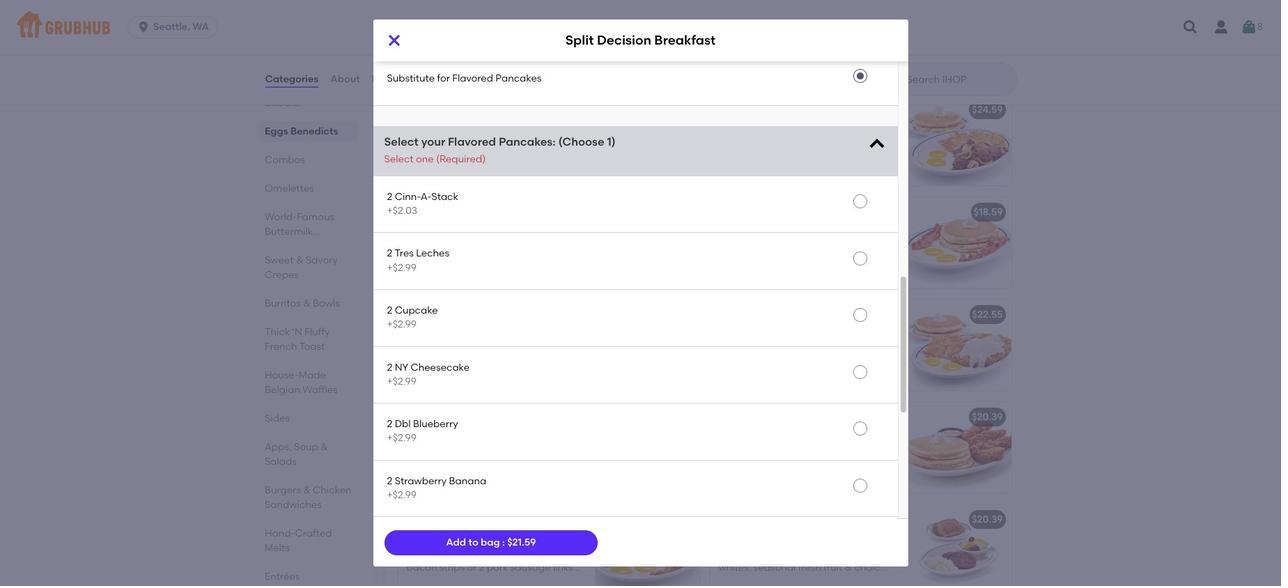 Task type: vqa. For each thing, say whether or not it's contained in the screenshot.
the $19.80
no



Task type: locate. For each thing, give the bounding box(es) containing it.
chicken
[[823, 431, 860, 442], [823, 445, 860, 457]]

svg image left svg icon
[[1182, 19, 1199, 36]]

1 horizontal spatial split
[[566, 32, 594, 48]]

$19.19
[[665, 513, 691, 525]]

cured for pork
[[550, 123, 577, 135]]

+$2.99 down strawberry
[[387, 489, 417, 501]]

0 vertical spatial served
[[789, 137, 821, 149]]

ham,
[[407, 166, 431, 178]]

pork inside 2 eggs*, 2 bacon strips, 2 pork sausage links, 2 buttermilk pancakes & 1 slice of our new thick 'n fluffy french toast.
[[524, 328, 546, 340]]

0 horizontal spatial combo
[[470, 206, 505, 218]]

1 vertical spatial cured
[[864, 226, 891, 238]]

+$2.99 down dbl
[[387, 432, 417, 444]]

pancakes. inside "two jumbo smoked sausage links served with 2 eggs* your way, hash browns & 2 buttermilk pancakes."
[[511, 254, 560, 266]]

0 vertical spatial combos
[[395, 62, 457, 79]]

house-
[[264, 369, 298, 381]]

& right the tips
[[803, 104, 810, 115]]

grilled up way
[[475, 431, 504, 442]]

1 vertical spatial chicken
[[823, 445, 860, 457]]

flavored
[[452, 72, 493, 84], [448, 135, 496, 148]]

1 horizontal spatial decision
[[597, 32, 651, 48]]

buttermilk inside 2 eggs*, 2 bacon strips, 2 pork sausage links, 2 buttermilk pancakes & 1 slice of our new thick 'n fluffy french toast.
[[482, 342, 530, 354]]

sausage down the $21.59
[[511, 561, 551, 573]]

pork inside two eggs* your way, 2 custom-cured hickory-smoked bacon strips or 2 pork sausage links & 2 fluffy buttermilk pancakes.
[[719, 254, 740, 266]]

choice down all-
[[741, 473, 773, 485]]

1 horizontal spatial served
[[516, 431, 547, 442]]

0 horizontal spatial strips
[[440, 561, 465, 573]]

served down breast
[[838, 459, 871, 471]]

eggs* inside golden-battered beef steak smothered in hearty gravy. served with 2 eggs* your way, golden hash browns & 2 fluffy buttermilk pancakes.   *gravy may contain pork.
[[749, 356, 776, 368]]

svg image
[[1182, 19, 1199, 36], [137, 20, 151, 34], [386, 32, 402, 49], [867, 134, 887, 154]]

1 vertical spatial steak
[[786, 308, 814, 320]]

2 vertical spatial steak
[[443, 411, 470, 423]]

bacon inside two eggs* your way, 2 custom-cured hickory-smoked bacon strips or 2 pork sausage links & 2 fluffy buttermilk pancakes.
[[796, 240, 827, 252]]

sirloin for sirloin steak tips* with grilled onions & mushrooms. served with 2 eggs* your way, golden hash browns & 2 fluffy buttermilk pancakes.
[[719, 123, 747, 135]]

flavored for your
[[448, 135, 496, 148]]

cage-
[[821, 547, 850, 559]]

t- down 2 ny cheesecake +$2.99
[[407, 411, 416, 423]]

2 sirloin from the top
[[719, 123, 747, 135]]

burritos
[[264, 298, 301, 309]]

bacon inside two eggs* your way, 2 custom cured hickory-smoked bacon strips, 2 pork sausage links, 2 thick-cut pieces of ham, golden hash browns & 2 fluffy buttermilk pancakes.
[[484, 137, 515, 149]]

cheesecake
[[411, 361, 470, 373]]

& right soup
[[320, 441, 328, 453]]

steak left the tips
[[751, 104, 778, 115]]

served for &
[[407, 240, 438, 252]]

0 vertical spatial select
[[384, 135, 419, 148]]

1 horizontal spatial grilled
[[823, 123, 853, 135]]

fresh
[[798, 561, 822, 573]]

substitute for flavored pancakes button
[[373, 52, 898, 105]]

1 vertical spatial impossible™
[[727, 533, 783, 545]]

1 vertical spatial strips,
[[487, 328, 514, 340]]

1 bone from the top
[[416, 411, 440, 423]]

slice
[[422, 356, 443, 368]]

way, inside two eggs* your way, 2 custom-cured hickory-smoked bacon strips or 2 pork sausage links & 2 fluffy buttermilk pancakes.
[[793, 226, 814, 238]]

0 vertical spatial $20.39
[[972, 411, 1003, 423]]

golden down (required)
[[433, 166, 466, 178]]

1 +$2.99 from the top
[[387, 262, 417, 274]]

1 horizontal spatial steak
[[826, 328, 851, 340]]

1 horizontal spatial cured
[[550, 123, 577, 135]]

two eggs* your way, hash browns, 2 custom-cured hickory-smoked bacon strips or 2 pork sausage links & toast.
[[407, 533, 574, 586]]

browns down smothered
[[719, 371, 753, 382]]

0 horizontal spatial served
[[407, 240, 438, 252]]

eggs* inside sirloin steak tips* with grilled onions & mushrooms. served with 2 eggs* your way, golden hash browns & 2 fluffy buttermilk pancakes.
[[854, 137, 881, 149]]

eggs up t-bone steak* grilled & served with 3 eggs* your way & 3 fluffy buttermilk pancakes.
[[482, 411, 506, 423]]

pancakes up custom
[[496, 72, 542, 84]]

1 vertical spatial pancakes
[[264, 240, 310, 252]]

smoked up (required)
[[445, 137, 482, 149]]

1 vertical spatial decision
[[430, 308, 471, 320]]

& down jumbo
[[443, 254, 451, 266]]

golden down gravy.
[[825, 356, 858, 368]]

0 vertical spatial impossible™
[[743, 513, 800, 525]]

sausage down smokehouse combo
[[500, 226, 540, 238]]

fried
[[760, 308, 784, 320]]

seattle, wa button
[[128, 16, 224, 38]]

eggs down biscuits
[[264, 125, 288, 137]]

1 t- from the top
[[407, 411, 416, 423]]

may
[[805, 385, 826, 397]]

0 vertical spatial pancakes
[[496, 72, 542, 84]]

links, left thick-
[[449, 152, 472, 163]]

1 vertical spatial thick
[[497, 356, 522, 368]]

bone down blueberry
[[416, 431, 440, 442]]

0 vertical spatial flavored
[[452, 72, 493, 84]]

smoked down browns,
[[514, 547, 551, 559]]

chicken right crispy
[[823, 431, 860, 442]]

0 vertical spatial combo
[[470, 206, 505, 218]]

browns down jumbo
[[407, 254, 441, 266]]

new impossible™ plant-based sausage power combo image
[[907, 504, 1011, 586]]

impossible™ up sausages,
[[727, 533, 783, 545]]

main navigation navigation
[[0, 0, 1281, 54]]

2 bone from the top
[[416, 431, 440, 442]]

or inside 2  impossible™ plant-based sausages, scrambled cage-free egg whites, seasonal fresh fruit & choice of 2 protein pancakes or multigr
[[823, 575, 833, 586]]

0 vertical spatial strips,
[[517, 137, 545, 149]]

2 $20.39 from the top
[[972, 513, 1003, 525]]

smoked inside two eggs* your way, 2 custom-cured hickory-smoked bacon strips or 2 pork sausage links & 2 fluffy buttermilk pancakes.
[[757, 240, 794, 252]]

smokehouse combo image
[[595, 197, 699, 288]]

bone inside t-bone steak* grilled & served with 3 eggs* your way & 3 fluffy buttermilk pancakes.
[[416, 431, 440, 442]]

1 vertical spatial or
[[467, 561, 477, 573]]

two inside "two jumbo smoked sausage links served with 2 eggs* your way, hash browns & 2 buttermilk pancakes."
[[407, 226, 425, 238]]

0 horizontal spatial fluffy
[[304, 326, 330, 338]]

0 horizontal spatial strips,
[[487, 328, 514, 340]]

0 vertical spatial chicken
[[823, 431, 860, 442]]

sirloin inside sirloin steak tips* with grilled onions & mushrooms. served with 2 eggs* your way, golden hash browns & 2 fluffy buttermilk pancakes.
[[719, 123, 747, 135]]

all-
[[771, 445, 787, 457]]

1 horizontal spatial french
[[407, 371, 439, 382]]

golden inside two eggs* your way, 2 custom cured hickory-smoked bacon strips, 2 pork sausage links, 2 thick-cut pieces of ham, golden hash browns & 2 fluffy buttermilk pancakes.
[[433, 166, 466, 178]]

bag
[[481, 536, 500, 548]]

buttermilk inside two eggs* your way, 2 custom cured hickory-smoked bacon strips, 2 pork sausage links, 2 thick-cut pieces of ham, golden hash browns & 2 fluffy buttermilk pancakes.
[[407, 180, 455, 192]]

2 vertical spatial or
[[823, 575, 833, 586]]

eggs* inside two eggs* your way, 2 custom cured hickory-smoked bacon strips, 2 pork sausage links, 2 thick-cut pieces of ham, golden hash browns & 2 fluffy buttermilk pancakes.
[[428, 123, 455, 135]]

svg image inside 'seattle, wa' button
[[137, 20, 151, 34]]

search icon image
[[885, 71, 901, 88]]

choice
[[741, 473, 773, 485], [855, 561, 887, 573]]

0 horizontal spatial grilled
[[475, 431, 504, 442]]

eggs right the tips
[[812, 104, 836, 115]]

bone
[[416, 411, 440, 423], [416, 431, 440, 442]]

bone right dbl
[[416, 411, 440, 423]]

1 vertical spatial served
[[847, 342, 879, 354]]

links, up our
[[449, 342, 472, 354]]

steak
[[750, 123, 775, 135], [826, 328, 851, 340]]

2 horizontal spatial steak
[[786, 308, 814, 320]]

2 inside 2 ny cheesecake +$2.99
[[387, 361, 393, 373]]

fluffy up toast
[[304, 326, 330, 338]]

sausage up fried
[[742, 254, 783, 266]]

+$2.99 for dbl
[[387, 432, 417, 444]]

flavored up (required)
[[448, 135, 496, 148]]

2 horizontal spatial hickory-
[[719, 240, 757, 252]]

fruit
[[824, 561, 843, 573]]

1 horizontal spatial thick
[[497, 356, 522, 368]]

0 vertical spatial steak
[[750, 123, 775, 135]]

1 sirloin from the top
[[719, 104, 748, 115]]

one
[[416, 154, 434, 165]]

buttermilk inside 'button'
[[395, 19, 443, 31]]

& up sandwiches
[[303, 484, 310, 496]]

your inside select your flavored pancakes:  (choose 1) select one (required)
[[421, 135, 445, 148]]

0 vertical spatial cured
[[550, 123, 577, 135]]

& up country fried steak & eggs
[[808, 254, 815, 266]]

1 horizontal spatial buttermilk
[[395, 19, 443, 31]]

5 +$2.99 from the top
[[387, 489, 417, 501]]

links, inside 2 eggs*, 2 bacon strips, 2 pork sausage links, 2 buttermilk pancakes & 1 slice of our new thick 'n fluffy french toast.
[[449, 342, 472, 354]]

bowls
[[313, 298, 340, 309]]

two
[[407, 123, 425, 135], [407, 226, 425, 238], [719, 226, 738, 238], [407, 533, 425, 545]]

hickory- inside two eggs* your way, 2 custom-cured hickory-smoked bacon strips or 2 pork sausage links & 2 fluffy buttermilk pancakes.
[[719, 240, 757, 252]]

2 inside 2 cinn-a-stack +$2.03
[[387, 191, 393, 203]]

of down whites,
[[719, 575, 728, 586]]

grilled left onions
[[823, 123, 853, 135]]

hickory- for pork
[[719, 240, 757, 252]]

& down onions
[[863, 152, 870, 163]]

2 inside 'button'
[[387, 19, 393, 31]]

0 horizontal spatial thick
[[264, 326, 290, 338]]

your inside "two jumbo smoked sausage links served with 2 eggs* your way, hash browns & 2 buttermilk pancakes."
[[500, 240, 521, 252]]

hickory- for sausage
[[407, 137, 445, 149]]

2 t- from the top
[[407, 431, 416, 442]]

way,
[[480, 123, 502, 135], [742, 152, 763, 163], [793, 226, 814, 238], [523, 240, 544, 252], [801, 356, 823, 368], [480, 533, 502, 545]]

0 horizontal spatial split decision breakfast
[[407, 308, 520, 320]]

'n right new
[[524, 356, 534, 368]]

sausage down eggs*,
[[407, 342, 447, 354]]

2 horizontal spatial 3
[[728, 459, 734, 471]]

buttermilk
[[395, 19, 443, 31], [264, 226, 313, 238]]

1 vertical spatial 3
[[490, 445, 496, 457]]

thick right new
[[497, 356, 522, 368]]

burgers & chicken sandwiches
[[264, 484, 351, 511]]

way, inside sirloin steak tips* with grilled onions & mushrooms. served with 2 eggs* your way, golden hash browns & 2 fluffy buttermilk pancakes.
[[742, 152, 763, 163]]

new
[[719, 513, 740, 525]]

0 horizontal spatial hickory-
[[407, 137, 445, 149]]

your inside golden-battered beef steak smothered in hearty gravy. served with 2 eggs* your way, golden hash browns & 2 fluffy buttermilk pancakes.   *gravy may contain pork.
[[778, 356, 799, 368]]

1 horizontal spatial or
[[823, 575, 833, 586]]

+$2.99 down tres at the top left of the page
[[387, 262, 417, 274]]

+$2.99 for ny
[[387, 375, 417, 387]]

& down pieces
[[530, 166, 538, 178]]

2 x 2 x 2 image
[[907, 197, 1011, 288]]

0 horizontal spatial custom-
[[407, 547, 446, 559]]

two inside two eggs* your way, 2 custom cured hickory-smoked bacon strips, 2 pork sausage links, 2 thick-cut pieces of ham, golden hash browns & 2 fluffy buttermilk pancakes.
[[407, 123, 425, 135]]

or
[[857, 240, 867, 252], [467, 561, 477, 573], [823, 575, 833, 586]]

breakfast up substitute for flavored pancakes button
[[655, 32, 716, 48]]

0 vertical spatial thick
[[264, 326, 290, 338]]

eggs*
[[428, 123, 455, 135], [854, 137, 881, 149], [740, 226, 767, 238], [470, 240, 498, 252], [749, 356, 776, 368], [407, 445, 434, 457], [428, 533, 455, 545]]

two eggs* your way, 2 custom-cured hickory-smoked bacon strips or 2 pork sausage links & 2 fluffy buttermilk pancakes.
[[719, 226, 891, 280]]

four
[[719, 431, 740, 442]]

pancakes.
[[795, 166, 844, 178], [457, 180, 506, 192], [511, 254, 560, 266], [769, 268, 818, 280], [719, 385, 768, 397], [407, 459, 455, 471], [787, 459, 836, 471]]

1 vertical spatial served
[[516, 431, 547, 442]]

of right pieces
[[560, 152, 569, 163]]

omelettes
[[264, 183, 314, 194]]

two inside two eggs* your way, 2 custom-cured hickory-smoked bacon strips or 2 pork sausage links & 2 fluffy buttermilk pancakes.
[[719, 226, 738, 238]]

steak up beef
[[786, 308, 814, 320]]

2 ny cheesecake +$2.99
[[387, 361, 470, 387]]

apps, soup & salads
[[264, 441, 328, 468]]

browns down cut
[[494, 166, 528, 178]]

& inside four buttermilk crispy chicken strips made with all-natural chicken breast & 3 buttermilk pancakes. served with choice of sauce.
[[719, 459, 726, 471]]

buttermilk inside world-famous buttermilk pancakes sweet & savory crepes
[[264, 226, 313, 238]]

select up ham,
[[384, 154, 414, 165]]

links,
[[449, 152, 472, 163], [449, 342, 472, 354]]

0 horizontal spatial combos
[[264, 154, 305, 166]]

with
[[801, 123, 821, 135], [824, 137, 843, 149], [440, 240, 460, 252], [719, 356, 739, 368], [550, 431, 570, 442], [749, 445, 769, 457], [719, 473, 739, 485]]

strips, inside 2 eggs*, 2 bacon strips, 2 pork sausage links, 2 buttermilk pancakes & 1 slice of our new thick 'n fluffy french toast.
[[487, 328, 514, 340]]

banana
[[449, 475, 487, 487]]

1 vertical spatial hickory-
[[719, 240, 757, 252]]

of left our
[[445, 356, 455, 368]]

served down tips* on the top right
[[789, 137, 821, 149]]

country fried steak & eggs image
[[907, 299, 1011, 390]]

toast.
[[416, 575, 443, 586]]

2 links, from the top
[[449, 342, 472, 354]]

0 horizontal spatial pancakes
[[533, 342, 579, 354]]

for
[[437, 72, 450, 84]]

combo right power
[[941, 513, 976, 525]]

0 vertical spatial 'n
[[292, 326, 302, 338]]

steak up gravy.
[[826, 328, 851, 340]]

0 horizontal spatial or
[[467, 561, 477, 573]]

impossible™ up plant- at bottom
[[743, 513, 800, 525]]

svg image left 'seattle,'
[[137, 20, 151, 34]]

& inside apps, soup & salads
[[320, 441, 328, 453]]

impossible™ for plant-
[[727, 533, 783, 545]]

fluffy right new
[[537, 356, 562, 368]]

eggs* inside two eggs* your way, hash browns, 2 custom-cured hickory-smoked bacon strips or 2 pork sausage links & toast.
[[428, 533, 455, 545]]

0 vertical spatial custom-
[[824, 226, 864, 238]]

0 horizontal spatial choice
[[741, 473, 773, 485]]

country fried steak & eggs
[[719, 308, 849, 320]]

2  impossible™ plant-based sausages, scrambled cage-free egg whites, seasonal fresh fruit & choice of 2 protein pancakes or multigr
[[719, 533, 889, 586]]

of inside 2  impossible™ plant-based sausages, scrambled cage-free egg whites, seasonal fresh fruit & choice of 2 protein pancakes or multigr
[[719, 575, 728, 586]]

0 vertical spatial served
[[407, 240, 438, 252]]

served inside sirloin steak tips* with grilled onions & mushrooms. served with 2 eggs* your way, golden hash browns & 2 fluffy buttermilk pancakes.
[[789, 137, 821, 149]]

0 vertical spatial split
[[566, 32, 594, 48]]

chicken left breast
[[823, 445, 860, 457]]

2
[[387, 19, 393, 31], [504, 123, 510, 135], [547, 137, 553, 149], [846, 137, 851, 149], [474, 152, 480, 163], [872, 152, 878, 163], [540, 166, 546, 178], [387, 191, 393, 203], [816, 226, 822, 238], [462, 240, 468, 252], [869, 240, 874, 252], [387, 248, 393, 259], [453, 254, 458, 266], [817, 254, 823, 266], [387, 304, 393, 316], [407, 328, 412, 340], [446, 328, 451, 340], [517, 328, 522, 340], [474, 342, 480, 354], [741, 356, 746, 368], [387, 361, 393, 373], [765, 371, 771, 382], [387, 418, 393, 430], [387, 475, 393, 487], [569, 533, 574, 545], [719, 533, 724, 545], [479, 561, 485, 573], [730, 575, 736, 586]]

smoked down smokehouse combo
[[460, 226, 497, 238]]

1 vertical spatial strips
[[862, 431, 887, 442]]

3 +$2.99 from the top
[[387, 375, 417, 387]]

1 vertical spatial grilled
[[475, 431, 504, 442]]

steak up steak*
[[443, 411, 470, 423]]

your inside two eggs* your way, 2 custom cured hickory-smoked bacon strips, 2 pork sausage links, 2 thick-cut pieces of ham, golden hash browns & 2 fluffy buttermilk pancakes.
[[458, 123, 478, 135]]

breakfast sampler image
[[595, 94, 699, 185]]

quick 2-egg breakfast
[[407, 513, 514, 525]]

2 vertical spatial strips
[[440, 561, 465, 573]]

0 vertical spatial choice
[[741, 473, 773, 485]]

0 vertical spatial strips
[[829, 240, 855, 252]]

steak for golden-battered beef steak smothered in hearty gravy. served with 2 eggs* your way, golden hash browns & 2 fluffy buttermilk pancakes.   *gravy may contain pork.
[[786, 308, 814, 320]]

& inside golden-battered beef steak smothered in hearty gravy. served with 2 eggs* your way, golden hash browns & 2 fluffy buttermilk pancakes.   *gravy may contain pork.
[[755, 371, 763, 382]]

strips, down custom
[[517, 137, 545, 149]]

sausage up ham,
[[407, 152, 447, 163]]

french down 1
[[407, 371, 439, 382]]

1 horizontal spatial strips,
[[517, 137, 545, 149]]

& left toast.
[[407, 575, 414, 586]]

golden down the "mushrooms."
[[765, 152, 798, 163]]

steak for t-bone steak* grilled & served with 3 eggs* your way & 3 fluffy buttermilk pancakes.
[[443, 411, 470, 423]]

belgian
[[264, 384, 300, 396]]

world-
[[264, 211, 296, 223]]

pieces
[[527, 152, 558, 163]]

0 vertical spatial t-
[[407, 411, 416, 423]]

& left bowls
[[303, 298, 310, 309]]

seasonal
[[754, 561, 796, 573]]

1 vertical spatial choice
[[855, 561, 887, 573]]

your inside sirloin steak tips* with grilled onions & mushrooms. served with 2 eggs* your way, golden hash browns & 2 fluffy buttermilk pancakes.
[[719, 152, 739, 163]]

custom-
[[824, 226, 864, 238], [407, 547, 446, 559]]

+$2.99 down ny
[[387, 375, 417, 387]]

1 vertical spatial buttermilk
[[264, 226, 313, 238]]

1 $20.39 from the top
[[972, 411, 1003, 423]]

2 inside 2 tres leches +$2.99
[[387, 248, 393, 259]]

0 horizontal spatial french
[[264, 341, 297, 353]]

leches
[[416, 248, 450, 259]]

burgers
[[264, 484, 301, 496]]

eggs*,
[[414, 328, 443, 340]]

1 vertical spatial bone
[[416, 431, 440, 442]]

1 horizontal spatial 'n
[[524, 356, 534, 368]]

select up one
[[384, 135, 419, 148]]

0 vertical spatial pancakes
[[533, 342, 579, 354]]

1 horizontal spatial pancakes
[[774, 575, 821, 586]]

$22.79
[[661, 104, 691, 115]]

svg image down "2 buttermilk"
[[386, 32, 402, 49]]

fluffy inside sirloin steak tips* with grilled onions & mushrooms. served with 2 eggs* your way, golden hash browns & 2 fluffy buttermilk pancakes.
[[719, 166, 742, 178]]

2 vertical spatial served
[[838, 459, 871, 471]]

quick 2-egg breakfast image
[[595, 504, 699, 586]]

t- for t-bone steak* grilled & served with 3 eggs* your way & 3 fluffy buttermilk pancakes.
[[407, 431, 416, 442]]

tres
[[395, 248, 414, 259]]

1 horizontal spatial hickory-
[[476, 547, 514, 559]]

categories button
[[264, 54, 319, 105]]

1 horizontal spatial pancakes
[[496, 72, 542, 84]]

fluffy inside two eggs* your way, 2 custom-cured hickory-smoked bacon strips or 2 pork sausage links & 2 fluffy buttermilk pancakes.
[[825, 254, 848, 266]]

of left sauce.
[[775, 473, 784, 485]]

pancakes. inside golden-battered beef steak smothered in hearty gravy. served with 2 eggs* your way, golden hash browns & 2 fluffy buttermilk pancakes.   *gravy may contain pork.
[[719, 385, 768, 397]]

0 vertical spatial sirloin
[[719, 104, 748, 115]]

hash inside sirloin steak tips* with grilled onions & mushrooms. served with 2 eggs* your way, golden hash browns & 2 fluffy buttermilk pancakes.
[[801, 152, 824, 163]]

smoked inside two eggs* your way, 2 custom cured hickory-smoked bacon strips, 2 pork sausage links, 2 thick-cut pieces of ham, golden hash browns & 2 fluffy buttermilk pancakes.
[[445, 137, 482, 149]]

& down made
[[719, 459, 726, 471]]

flavored inside select your flavored pancakes:  (choose 1) select one (required)
[[448, 135, 496, 148]]

0 vertical spatial 3
[[572, 431, 578, 442]]

1 vertical spatial $20.39
[[972, 513, 1003, 525]]

+$2.99 inside 2 tres leches +$2.99
[[387, 262, 417, 274]]

1 links, from the top
[[449, 152, 472, 163]]

strips, up new
[[487, 328, 514, 340]]

t- down dbl
[[407, 431, 416, 442]]

0 vertical spatial links,
[[449, 152, 472, 163]]

pancakes. inside four buttermilk crispy chicken strips made with all-natural chicken breast & 3 buttermilk pancakes. served with choice of sauce.
[[787, 459, 836, 471]]

split decision breakfast up eggs*,
[[407, 308, 520, 320]]

french
[[264, 341, 297, 353], [407, 371, 439, 382]]

t-bone steak & eggs image
[[595, 402, 699, 492]]

0 horizontal spatial cured
[[446, 547, 474, 559]]

pancakes inside 2  impossible™ plant-based sausages, scrambled cage-free egg whites, seasonal fresh fruit & choice of 2 protein pancakes or multigr
[[774, 575, 821, 586]]

2 vertical spatial hickory-
[[476, 547, 514, 559]]

french inside thick 'n fluffy french toast
[[264, 341, 297, 353]]

thick inside thick 'n fluffy french toast
[[264, 326, 290, 338]]

pancakes. inside sirloin steak tips* with grilled onions & mushrooms. served with 2 eggs* your way, golden hash browns & 2 fluffy buttermilk pancakes.
[[795, 166, 844, 178]]

+$2.99 down cupcake
[[387, 319, 417, 330]]

sirloin
[[719, 104, 748, 115], [719, 123, 747, 135]]

split up substitute for flavored pancakes button
[[566, 32, 594, 48]]

& right steak*
[[506, 431, 514, 442]]

bone for steak
[[416, 411, 440, 423]]

& left 1
[[407, 356, 414, 368]]

seattle, wa
[[153, 21, 209, 33]]

sausage inside 2 eggs*, 2 bacon strips, 2 pork sausage links, 2 buttermilk pancakes & 1 slice of our new thick 'n fluffy french toast.
[[407, 342, 447, 354]]

pork inside two eggs* your way, hash browns, 2 custom-cured hickory-smoked bacon strips or 2 pork sausage links & toast.
[[487, 561, 508, 573]]

1 vertical spatial 'n
[[524, 356, 534, 368]]

your
[[458, 123, 478, 135], [421, 135, 445, 148], [719, 152, 739, 163], [770, 226, 790, 238], [500, 240, 521, 252], [778, 356, 799, 368], [436, 445, 457, 457], [458, 533, 478, 545]]

served for fluffy
[[516, 431, 547, 442]]

thick down burritos
[[264, 326, 290, 338]]

0 horizontal spatial pancakes
[[264, 240, 310, 252]]

steak up the "mushrooms."
[[750, 123, 775, 135]]

hand-crafted melts
[[264, 527, 332, 554]]

4 +$2.99 from the top
[[387, 432, 417, 444]]

1 vertical spatial select
[[384, 154, 414, 165]]

0 horizontal spatial split
[[407, 308, 428, 320]]

buttermilk down world-
[[264, 226, 313, 238]]

browns inside "two jumbo smoked sausage links served with 2 eggs* your way, hash browns & 2 buttermilk pancakes."
[[407, 254, 441, 266]]

breakfast up bag
[[468, 513, 514, 525]]

buttermilk up substitute
[[395, 19, 443, 31]]

browns,
[[529, 533, 566, 545]]

decision up eggs*,
[[430, 308, 471, 320]]

new impossible™ plant-based sausage power combo
[[719, 513, 976, 525]]

0 horizontal spatial 'n
[[292, 326, 302, 338]]

hickory- inside two eggs* your way, 2 custom cured hickory-smoked bacon strips, 2 pork sausage links, 2 thick-cut pieces of ham, golden hash browns & 2 fluffy buttermilk pancakes.
[[407, 137, 445, 149]]

eggs up gravy.
[[826, 308, 849, 320]]

two for two eggs* your way, hash browns, 2 custom-cured hickory-smoked bacon strips or 2 pork sausage links & toast.
[[407, 533, 425, 545]]

2 horizontal spatial cured
[[864, 226, 891, 238]]

+$2.99 inside 2 strawberry banana +$2.99
[[387, 489, 417, 501]]

classic eggs benedict image
[[595, 0, 699, 32]]

served inside "two jumbo smoked sausage links served with 2 eggs* your way, hash browns & 2 buttermilk pancakes."
[[407, 240, 438, 252]]

& up beef
[[816, 308, 824, 320]]

1 vertical spatial fluffy
[[537, 356, 562, 368]]

custom- inside two eggs* your way, hash browns, 2 custom-cured hickory-smoked bacon strips or 2 pork sausage links & toast.
[[407, 547, 446, 559]]

impossible™ for plant-
[[743, 513, 800, 525]]

& down smothered
[[755, 371, 763, 382]]

pancakes up "sweet"
[[264, 240, 310, 252]]

1 vertical spatial pancakes
[[774, 575, 821, 586]]

combo up "two jumbo smoked sausage links served with 2 eggs* your way, hash browns & 2 buttermilk pancakes."
[[470, 206, 505, 218]]

select
[[384, 135, 419, 148], [384, 154, 414, 165]]

2 +$2.99 from the top
[[387, 319, 417, 330]]

3 inside four buttermilk crispy chicken strips made with all-natural chicken breast & 3 buttermilk pancakes. served with choice of sauce.
[[728, 459, 734, 471]]

split up eggs*,
[[407, 308, 428, 320]]

thick inside 2 eggs*, 2 bacon strips, 2 pork sausage links, 2 buttermilk pancakes & 1 slice of our new thick 'n fluffy french toast.
[[497, 356, 522, 368]]

new
[[475, 356, 495, 368]]

gravy.
[[816, 342, 844, 354]]

0 vertical spatial hickory-
[[407, 137, 445, 149]]

0 vertical spatial grilled
[[823, 123, 853, 135]]

cured inside two eggs* your way, 2 custom cured hickory-smoked bacon strips, 2 pork sausage links, 2 thick-cut pieces of ham, golden hash browns & 2 fluffy buttermilk pancakes.
[[550, 123, 577, 135]]

decision up substitute for flavored pancakes button
[[597, 32, 651, 48]]

breakfast
[[655, 32, 716, 48], [407, 104, 453, 115], [474, 308, 520, 320], [468, 513, 514, 525]]

2 buttermilk button
[[373, 0, 898, 52]]

golden inside golden-battered beef steak smothered in hearty gravy. served with 2 eggs* your way, golden hash browns & 2 fluffy buttermilk pancakes.   *gravy may contain pork.
[[825, 356, 858, 368]]

tips
[[780, 104, 800, 115]]

1 vertical spatial golden
[[433, 166, 466, 178]]

1 horizontal spatial golden
[[765, 152, 798, 163]]

golden-battered beef steak smothered in hearty gravy. served with 2 eggs* your way, golden hash browns & 2 fluffy buttermilk pancakes.   *gravy may contain pork.
[[719, 328, 890, 397]]

served right gravy.
[[847, 342, 879, 354]]

two for two jumbo smoked sausage links served with 2 eggs* your way, hash browns & 2 buttermilk pancakes.
[[407, 226, 425, 238]]

1 vertical spatial steak
[[826, 328, 851, 340]]

split decision breakfast up substitute for flavored pancakes button
[[566, 32, 716, 48]]

your inside two eggs* your way, hash browns, 2 custom-cured hickory-smoked bacon strips or 2 pork sausage links & toast.
[[458, 533, 478, 545]]

smoked up fried
[[757, 240, 794, 252]]

stack
[[432, 191, 458, 203]]

2 buttermilk
[[387, 19, 443, 31]]

links inside two eggs* your way, 2 custom-cured hickory-smoked bacon strips or 2 pork sausage links & 2 fluffy buttermilk pancakes.
[[785, 254, 805, 266]]

& right fruit
[[845, 561, 852, 573]]

1 vertical spatial french
[[407, 371, 439, 382]]

sausage
[[864, 513, 906, 525]]

split
[[566, 32, 594, 48], [407, 308, 428, 320]]

fluffy
[[548, 166, 571, 178], [719, 166, 742, 178], [825, 254, 848, 266], [773, 371, 796, 382], [498, 445, 522, 457]]

flavored right "for"
[[452, 72, 493, 84]]

eggs for golden-battered beef steak smothered in hearty gravy. served with 2 eggs* your way, golden hash browns & 2 fluffy buttermilk pancakes.   *gravy may contain pork.
[[826, 308, 849, 320]]

links, inside two eggs* your way, 2 custom cured hickory-smoked bacon strips, 2 pork sausage links, 2 thick-cut pieces of ham, golden hash browns & 2 fluffy buttermilk pancakes.
[[449, 152, 472, 163]]

$20.39 for 2  impossible™ plant-based sausages, scrambled cage-free egg whites, seasonal fresh fruit & choice of 2 protein pancakes or multigr
[[972, 513, 1003, 525]]

& right "sweet"
[[296, 254, 303, 266]]



Task type: describe. For each thing, give the bounding box(es) containing it.
fluffy inside golden-battered beef steak smothered in hearty gravy. served with 2 eggs* your way, golden hash browns & 2 fluffy buttermilk pancakes.   *gravy may contain pork.
[[773, 371, 796, 382]]

sirloin for sirloin steak tips & eggs
[[719, 104, 748, 115]]

browns inside two eggs* your way, 2 custom cured hickory-smoked bacon strips, 2 pork sausage links, 2 thick-cut pieces of ham, golden hash browns & 2 fluffy buttermilk pancakes.
[[494, 166, 528, 178]]

+$2.03
[[387, 205, 417, 217]]

choice inside four buttermilk crispy chicken strips made with all-natural chicken breast & 3 buttermilk pancakes. served with choice of sauce.
[[741, 473, 773, 485]]

two for two eggs* your way, 2 custom cured hickory-smoked bacon strips, 2 pork sausage links, 2 thick-cut pieces of ham, golden hash browns & 2 fluffy buttermilk pancakes.
[[407, 123, 425, 135]]

salads
[[264, 456, 296, 468]]

made
[[298, 369, 326, 381]]

add to bag : $21.59
[[446, 536, 536, 548]]

& inside world-famous buttermilk pancakes sweet & savory crepes
[[296, 254, 303, 266]]

pork inside two eggs* your way, 2 custom cured hickory-smoked bacon strips, 2 pork sausage links, 2 thick-cut pieces of ham, golden hash browns & 2 fluffy buttermilk pancakes.
[[555, 137, 576, 149]]

custom- inside two eggs* your way, 2 custom-cured hickory-smoked bacon strips or 2 pork sausage links & 2 fluffy buttermilk pancakes.
[[824, 226, 864, 238]]

sausage inside two eggs* your way, 2 custom-cured hickory-smoked bacon strips or 2 pork sausage links & 2 fluffy buttermilk pancakes.
[[742, 254, 783, 266]]

crispy
[[793, 431, 821, 442]]

seattle,
[[153, 21, 190, 33]]

strawberry
[[395, 475, 447, 487]]

a-
[[421, 191, 432, 203]]

of inside two eggs* your way, 2 custom cured hickory-smoked bacon strips, 2 pork sausage links, 2 thick-cut pieces of ham, golden hash browns & 2 fluffy buttermilk pancakes.
[[560, 152, 569, 163]]

hearty
[[783, 342, 814, 354]]

eggs* inside "two jumbo smoked sausage links served with 2 eggs* your way, hash browns & 2 buttermilk pancakes."
[[470, 240, 498, 252]]

1 vertical spatial split
[[407, 308, 428, 320]]

contain
[[828, 385, 864, 397]]

hickory- inside two eggs* your way, hash browns, 2 custom-cured hickory-smoked bacon strips or 2 pork sausage links & toast.
[[476, 547, 514, 559]]

famous
[[296, 211, 334, 223]]

select your flavored pancakes:  (choose 1) select one (required)
[[384, 135, 616, 165]]

scrambled
[[768, 547, 819, 559]]

wa
[[192, 21, 209, 33]]

strips, inside two eggs* your way, 2 custom cured hickory-smoked bacon strips, 2 pork sausage links, 2 thick-cut pieces of ham, golden hash browns & 2 fluffy buttermilk pancakes.
[[517, 137, 545, 149]]

with inside "two jumbo smoked sausage links served with 2 eggs* your way, hash browns & 2 buttermilk pancakes."
[[440, 240, 460, 252]]

buttermilk inside golden-battered beef steak smothered in hearty gravy. served with 2 eggs* your way, golden hash browns & 2 fluffy buttermilk pancakes.   *gravy may contain pork.
[[798, 371, 847, 382]]

2-
[[437, 513, 447, 525]]

french inside 2 eggs*, 2 bacon strips, 2 pork sausage links, 2 buttermilk pancakes & 1 slice of our new thick 'n fluffy french toast.
[[407, 371, 439, 382]]

waffles
[[302, 384, 338, 396]]

2 tres leches +$2.99
[[387, 248, 450, 274]]

of inside 2 eggs*, 2 bacon strips, 2 pork sausage links, 2 buttermilk pancakes & 1 slice of our new thick 'n fluffy french toast.
[[445, 356, 455, 368]]

bone for steak*
[[416, 431, 440, 442]]

hash inside "two jumbo smoked sausage links served with 2 eggs* your way, hash browns & 2 buttermilk pancakes."
[[547, 240, 569, 252]]

pancakes. inside t-bone steak* grilled & served with 3 eggs* your way & 3 fluffy buttermilk pancakes.
[[407, 459, 455, 471]]

3 for four buttermilk crispy chicken strips made with all-natural chicken breast & 3 buttermilk pancakes. served with choice of sauce.
[[728, 459, 734, 471]]

pancakes inside 2 eggs*, 2 bacon strips, 2 pork sausage links, 2 buttermilk pancakes & 1 slice of our new thick 'n fluffy french toast.
[[533, 342, 579, 354]]

*gravy
[[770, 385, 803, 397]]

2 cupcake +$2.99
[[387, 304, 438, 330]]

'n inside thick 'n fluffy french toast
[[292, 326, 302, 338]]

categories
[[265, 73, 319, 85]]

fluffy inside t-bone steak* grilled & served with 3 eggs* your way & 3 fluffy buttermilk pancakes.
[[498, 445, 522, 457]]

pancakes for buttermilk
[[264, 240, 310, 252]]

strips inside four buttermilk crispy chicken strips made with all-natural chicken breast & 3 buttermilk pancakes. served with choice of sauce.
[[862, 431, 887, 442]]

buttermilk inside t-bone steak* grilled & served with 3 eggs* your way & 3 fluffy buttermilk pancakes.
[[524, 445, 572, 457]]

golden-
[[719, 328, 758, 340]]

country
[[719, 308, 757, 320]]

cured for 2
[[864, 226, 891, 238]]

0 vertical spatial steak
[[751, 104, 778, 115]]

3 for t-bone steak* grilled & served with 3 eggs* your way & 3 fluffy buttermilk pancakes.
[[490, 445, 496, 457]]

browns inside golden-battered beef steak smothered in hearty gravy. served with 2 eggs* your way, golden hash browns & 2 fluffy buttermilk pancakes.   *gravy may contain pork.
[[719, 371, 753, 382]]

breast
[[862, 445, 893, 457]]

& left the "mushrooms."
[[719, 137, 726, 149]]

& inside 2  impossible™ plant-based sausages, scrambled cage-free egg whites, seasonal fresh fruit & choice of 2 protein pancakes or multigr
[[845, 561, 852, 573]]

substitute for flavored pancakes
[[387, 72, 542, 84]]

Search IHOP search field
[[906, 73, 1012, 86]]

sirloin steak tips & eggs image
[[907, 94, 1011, 185]]

chicken & pancakes image
[[907, 402, 1011, 492]]

entrées
[[264, 571, 300, 583]]

pancakes:
[[499, 135, 556, 148]]

hand-
[[264, 527, 295, 539]]

house-made belgian waffles
[[264, 369, 338, 396]]

smoked inside two eggs* your way, hash browns, 2 custom-cured hickory-smoked bacon strips or 2 pork sausage links & toast.
[[514, 547, 551, 559]]

two eggs* your way, 2 custom cured hickory-smoked bacon strips, 2 pork sausage links, 2 thick-cut pieces of ham, golden hash browns & 2 fluffy buttermilk pancakes.
[[407, 123, 577, 192]]

buttermilk inside sirloin steak tips* with grilled onions & mushrooms. served with 2 eggs* your way, golden hash browns & 2 fluffy buttermilk pancakes.
[[744, 166, 793, 178]]

crepes
[[264, 269, 299, 281]]

pork.
[[867, 385, 890, 397]]

or inside two eggs* your way, hash browns, 2 custom-cured hickory-smoked bacon strips or 2 pork sausage links & toast.
[[467, 561, 477, 573]]

sandwiches
[[264, 499, 321, 511]]

way, inside golden-battered beef steak smothered in hearty gravy. served with 2 eggs* your way, golden hash browns & 2 fluffy buttermilk pancakes.   *gravy may contain pork.
[[801, 356, 823, 368]]

served for with
[[789, 137, 821, 149]]

fluffy inside thick 'n fluffy french toast
[[304, 326, 330, 338]]

reviews button
[[371, 54, 411, 105]]

natural
[[787, 445, 821, 457]]

links inside "two jumbo smoked sausage links served with 2 eggs* your way, hash browns & 2 buttermilk pancakes."
[[542, 226, 563, 238]]

eggs* inside t-bone steak* grilled & served with 3 eggs* your way & 3 fluffy buttermilk pancakes.
[[407, 445, 434, 457]]

whites,
[[719, 561, 751, 573]]

of inside four buttermilk crispy chicken strips made with all-natural chicken breast & 3 buttermilk pancakes. served with choice of sauce.
[[775, 473, 784, 485]]

smokehouse combo
[[407, 206, 505, 218]]

eggs benedicts
[[264, 125, 338, 137]]

8 button
[[1241, 15, 1263, 40]]

smothered
[[719, 342, 770, 354]]

links inside two eggs* your way, hash browns, 2 custom-cured hickory-smoked bacon strips or 2 pork sausage links & toast.
[[553, 561, 573, 573]]

mushrooms.
[[728, 137, 786, 149]]

t- for t-bone steak & eggs
[[407, 411, 416, 423]]

t-bone steak* grilled & served with 3 eggs* your way & 3 fluffy buttermilk pancakes.
[[407, 431, 578, 471]]

four buttermilk crispy chicken strips made with all-natural chicken breast & 3 buttermilk pancakes. served with choice of sauce.
[[719, 431, 893, 485]]

& inside two eggs* your way, 2 custom-cured hickory-smoked bacon strips or 2 pork sausage links & 2 fluffy buttermilk pancakes.
[[808, 254, 815, 266]]

battered
[[758, 328, 799, 340]]

pesto veggie eggs benedict image
[[907, 0, 1011, 32]]

sides
[[264, 413, 290, 424]]

steak inside sirloin steak tips* with grilled onions & mushrooms. served with 2 eggs* your way, golden hash browns & 2 fluffy buttermilk pancakes.
[[750, 123, 775, 135]]

& inside two eggs* your way, hash browns, 2 custom-cured hickory-smoked bacon strips or 2 pork sausage links & toast.
[[407, 575, 414, 586]]

apps,
[[264, 441, 291, 453]]

1 horizontal spatial combos
[[395, 62, 457, 79]]

ny
[[395, 361, 408, 373]]

onions
[[855, 123, 886, 135]]

choice inside 2  impossible™ plant-based sausages, scrambled cage-free egg whites, seasonal fresh fruit & choice of 2 protein pancakes or multigr
[[855, 561, 887, 573]]

crafted
[[295, 527, 332, 539]]

strips inside two eggs* your way, 2 custom-cured hickory-smoked bacon strips or 2 pork sausage links & 2 fluffy buttermilk pancakes.
[[829, 240, 855, 252]]

breakfast up 2 eggs*, 2 bacon strips, 2 pork sausage links, 2 buttermilk pancakes & 1 slice of our new thick 'n fluffy french toast.
[[474, 308, 520, 320]]

steak inside golden-battered beef steak smothered in hearty gravy. served with 2 eggs* your way, golden hash browns & 2 fluffy buttermilk pancakes.   *gravy may contain pork.
[[826, 328, 851, 340]]

2 inside 2 cupcake +$2.99
[[387, 304, 393, 316]]

2 chicken from the top
[[823, 445, 860, 457]]

cupcake
[[395, 304, 438, 316]]

or inside two eggs* your way, 2 custom-cured hickory-smoked bacon strips or 2 pork sausage links & 2 fluffy buttermilk pancakes.
[[857, 240, 867, 252]]

& up steak*
[[472, 411, 480, 423]]

biscuits
[[264, 97, 300, 109]]

8
[[1258, 21, 1263, 33]]

based
[[814, 533, 844, 545]]

tips*
[[778, 123, 799, 135]]

pancakes. inside two eggs* your way, 2 custom-cured hickory-smoked bacon strips or 2 pork sausage links & 2 fluffy buttermilk pancakes.
[[769, 268, 818, 280]]

two jumbo smoked sausage links served with 2 eggs* your way, hash browns & 2 buttermilk pancakes.
[[407, 226, 569, 266]]

eggs* inside two eggs* your way, 2 custom-cured hickory-smoked bacon strips or 2 pork sausage links & 2 fluffy buttermilk pancakes.
[[740, 226, 767, 238]]

browns inside sirloin steak tips* with grilled onions & mushrooms. served with 2 eggs* your way, golden hash browns & 2 fluffy buttermilk pancakes.
[[826, 152, 860, 163]]

served inside four buttermilk crispy chicken strips made with all-natural chicken breast & 3 buttermilk pancakes. served with choice of sauce.
[[838, 459, 871, 471]]

hash inside golden-battered beef steak smothered in hearty gravy. served with 2 eggs* your way, golden hash browns & 2 fluffy buttermilk pancakes.   *gravy may contain pork.
[[860, 356, 883, 368]]

plant-
[[803, 513, 832, 525]]

two for two eggs* your way, 2 custom-cured hickory-smoked bacon strips or 2 pork sausage links & 2 fluffy buttermilk pancakes.
[[719, 226, 738, 238]]

egg
[[871, 547, 889, 559]]

cured inside two eggs* your way, hash browns, 2 custom-cured hickory-smoked bacon strips or 2 pork sausage links & toast.
[[446, 547, 474, 559]]

power
[[908, 513, 938, 525]]

golden for 2 eggs*, 2 bacon strips, 2 pork sausage links, 2 buttermilk pancakes & 1 slice of our new thick 'n fluffy french toast.
[[825, 356, 858, 368]]

sampler
[[455, 104, 495, 115]]

sausage inside two eggs* your way, 2 custom cured hickory-smoked bacon strips, 2 pork sausage links, 2 thick-cut pieces of ham, golden hash browns & 2 fluffy buttermilk pancakes.
[[407, 152, 447, 163]]

2 inside 2 dbl blueberry +$2.99
[[387, 418, 393, 430]]

grilled inside t-bone steak* grilled & served with 3 eggs* your way & 3 fluffy buttermilk pancakes.
[[475, 431, 504, 442]]

split decision breakfast image
[[595, 299, 699, 390]]

svg image down search icon
[[867, 134, 887, 154]]

2 dbl blueberry +$2.99
[[387, 418, 458, 444]]

our
[[457, 356, 473, 368]]

soup
[[294, 441, 318, 453]]

& right way
[[481, 445, 488, 457]]

& inside "two jumbo smoked sausage links served with 2 eggs* your way, hash browns & 2 buttermilk pancakes."
[[443, 254, 451, 266]]

1 horizontal spatial split decision breakfast
[[566, 32, 716, 48]]

served for steak
[[847, 342, 879, 354]]

based
[[832, 513, 862, 525]]

1)
[[607, 135, 616, 148]]

fluffy inside two eggs* your way, 2 custom cured hickory-smoked bacon strips, 2 pork sausage links, 2 thick-cut pieces of ham, golden hash browns & 2 fluffy buttermilk pancakes.
[[548, 166, 571, 178]]

+$2.99 for strawberry
[[387, 489, 417, 501]]

thick 'n fluffy french toast
[[264, 326, 330, 353]]

eggs for t-bone steak* grilled & served with 3 eggs* your way & 3 fluffy buttermilk pancakes.
[[482, 411, 506, 423]]

smoked inside "two jumbo smoked sausage links served with 2 eggs* your way, hash browns & 2 buttermilk pancakes."
[[460, 226, 497, 238]]

hash inside two eggs* your way, hash browns, 2 custom-cured hickory-smoked bacon strips or 2 pork sausage links & toast.
[[504, 533, 527, 545]]

2 inside 2 strawberry banana +$2.99
[[387, 475, 393, 487]]

1 select from the top
[[384, 135, 419, 148]]

with inside golden-battered beef steak smothered in hearty gravy. served with 2 eggs* your way, golden hash browns & 2 fluffy buttermilk pancakes.   *gravy may contain pork.
[[719, 356, 739, 368]]

reviews
[[372, 73, 411, 85]]

way
[[459, 445, 478, 457]]

2 select from the top
[[384, 154, 414, 165]]

breakfast sampler
[[407, 104, 495, 115]]

eggs for sirloin steak tips* with grilled onions & mushrooms. served with 2 eggs* your way, golden hash browns & 2 fluffy buttermilk pancakes.
[[812, 104, 836, 115]]

sausage inside two eggs* your way, hash browns, 2 custom-cured hickory-smoked bacon strips or 2 pork sausage links & toast.
[[511, 561, 551, 573]]

1 vertical spatial combo
[[941, 513, 976, 525]]

hash inside two eggs* your way, 2 custom cured hickory-smoked bacon strips, 2 pork sausage links, 2 thick-cut pieces of ham, golden hash browns & 2 fluffy buttermilk pancakes.
[[468, 166, 491, 178]]

add
[[446, 536, 466, 548]]

2 eggs*, 2 bacon strips, 2 pork sausage links, 2 buttermilk pancakes & 1 slice of our new thick 'n fluffy french toast.
[[407, 328, 579, 382]]

toast
[[299, 341, 325, 353]]

svg image
[[1241, 19, 1258, 36]]

burritos & bowls
[[264, 298, 340, 309]]

breakfast down "for"
[[407, 104, 453, 115]]

t-bone steak & eggs
[[407, 411, 506, 423]]

toast.
[[441, 371, 469, 382]]

(required)
[[436, 154, 486, 165]]

sausage inside "two jumbo smoked sausage links served with 2 eggs* your way, hash browns & 2 buttermilk pancakes."
[[500, 226, 540, 238]]

$20.39 for four buttermilk crispy chicken strips made with all-natural chicken breast & 3 buttermilk pancakes. served with choice of sauce.
[[972, 411, 1003, 423]]

fluffy inside 2 eggs*, 2 bacon strips, 2 pork sausage links, 2 buttermilk pancakes & 1 slice of our new thick 'n fluffy french toast.
[[537, 356, 562, 368]]

flavored for for
[[452, 72, 493, 84]]

& inside burgers & chicken sandwiches
[[303, 484, 310, 496]]

pancakes for flavored
[[496, 72, 542, 84]]

1 chicken from the top
[[823, 431, 860, 442]]

golden for two eggs* your way, 2 custom cured hickory-smoked bacon strips, 2 pork sausage links, 2 thick-cut pieces of ham, golden hash browns & 2 fluffy buttermilk pancakes.
[[765, 152, 798, 163]]

1 vertical spatial split decision breakfast
[[407, 308, 520, 320]]

egg
[[447, 513, 465, 525]]

sirloin steak tips & eggs
[[719, 104, 836, 115]]

0 vertical spatial decision
[[597, 32, 651, 48]]

way, inside two eggs* your way, 2 custom cured hickory-smoked bacon strips, 2 pork sausage links, 2 thick-cut pieces of ham, golden hash browns & 2 fluffy buttermilk pancakes.
[[480, 123, 502, 135]]

bacon inside two eggs* your way, hash browns, 2 custom-cured hickory-smoked bacon strips or 2 pork sausage links & toast.
[[407, 561, 437, 573]]

+$2.99 inside 2 cupcake +$2.99
[[387, 319, 417, 330]]

$18.59
[[974, 206, 1003, 218]]

buttermilk inside two eggs* your way, 2 custom-cured hickory-smoked bacon strips or 2 pork sausage links & 2 fluffy buttermilk pancakes.
[[719, 268, 767, 280]]

your inside t-bone steak* grilled & served with 3 eggs* your way & 3 fluffy buttermilk pancakes.
[[436, 445, 457, 457]]

& inside 2 eggs*, 2 bacon strips, 2 pork sausage links, 2 buttermilk pancakes & 1 slice of our new thick 'n fluffy french toast.
[[407, 356, 414, 368]]

in
[[772, 342, 781, 354]]

about button
[[330, 54, 361, 105]]

'n inside 2 eggs*, 2 bacon strips, 2 pork sausage links, 2 buttermilk pancakes & 1 slice of our new thick 'n fluffy french toast.
[[524, 356, 534, 368]]

+$2.99 for tres
[[387, 262, 417, 274]]



